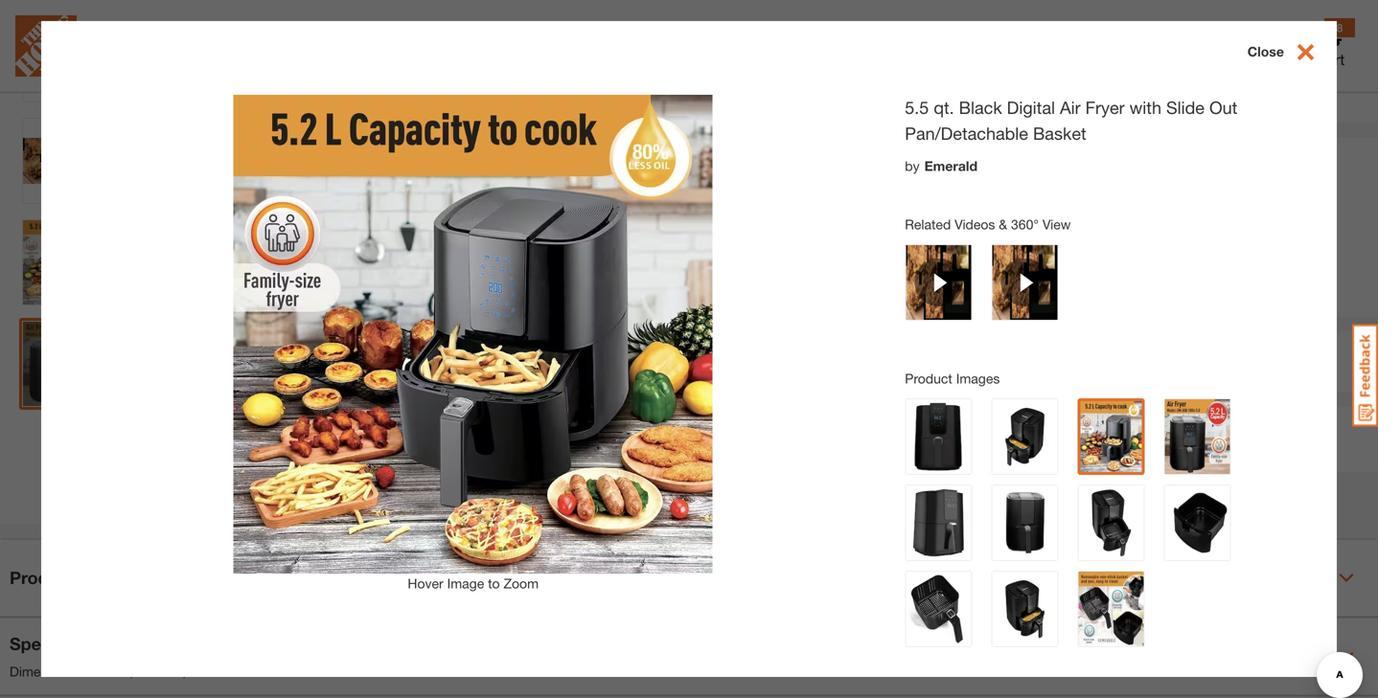 Task type: locate. For each thing, give the bounding box(es) containing it.
specifications
[[10, 634, 126, 655]]

0 vertical spatial image
[[418, 387, 455, 403]]

2 vertical spatial to
[[488, 576, 500, 592]]

qt.
[[934, 97, 955, 118]]

, left the w on the bottom left of the page
[[130, 664, 133, 680]]

what to expect
[[871, 285, 977, 303]]

15
[[203, 664, 218, 680]]

d
[[190, 664, 199, 680]]

zoom inside hover image to zoom button
[[475, 387, 510, 403]]

2 horizontal spatial to
[[911, 285, 925, 303]]

return right read in the bottom of the page
[[1175, 445, 1215, 461]]

zoom
[[475, 387, 510, 403], [504, 576, 539, 592]]

videos
[[955, 217, 996, 232]]

images
[[957, 371, 1000, 387]]

to
[[911, 285, 925, 303], [459, 387, 471, 403], [488, 576, 500, 592]]

product left images
[[905, 371, 953, 387]]

0 horizontal spatial 13
[[101, 664, 116, 680]]

hover inside 5.5 qt. black digital air fryer with slide out pan/detachable basket main content
[[408, 576, 444, 592]]

option group
[[864, 208, 1017, 277]]

5.5 qt. black digital air fryer with slide out pan/detachable basket main content
[[0, 0, 1379, 699]]

1 13 from the left
[[101, 664, 116, 680]]

1 horizontal spatial ,
[[182, 664, 186, 680]]

emerald
[[925, 158, 978, 174]]

to inside 5.5 qt. black digital air fryer with slide out pan/detachable basket main content
[[488, 576, 500, 592]]

2 in from the left
[[172, 664, 182, 680]]

, left d
[[182, 664, 186, 680]]

13 right h
[[101, 664, 116, 680]]

5.5 qt. black digital air fryer with slide out pan/detachable basket
[[905, 97, 1238, 144]]

0 horizontal spatial in
[[119, 664, 130, 680]]

hover inside button
[[379, 387, 414, 403]]

1 vertical spatial product
[[10, 568, 75, 589]]

black emerald air fryers sm air 1804 5 0 66.3 image
[[23, 322, 107, 406]]

product
[[905, 371, 953, 387], [10, 568, 75, 589]]

cart
[[1316, 50, 1345, 69]]

returns
[[972, 419, 1037, 440]]

hover image to zoom inside button
[[379, 387, 510, 403]]

digital
[[1007, 97, 1056, 118]]

image
[[418, 387, 455, 403], [447, 576, 484, 592]]

product inside button
[[10, 568, 75, 589]]

1 vertical spatial hover
[[408, 576, 444, 592]]

0 horizontal spatial ,
[[130, 664, 133, 680]]

$12.00
[[955, 216, 1002, 234]]

1 horizontal spatial product
[[905, 371, 953, 387]]

black
[[959, 97, 1003, 118]]

5.5
[[905, 97, 929, 118]]

product details button
[[0, 540, 1379, 617]]

0 horizontal spatial product
[[10, 568, 75, 589]]

1 vertical spatial image
[[447, 576, 484, 592]]

dimensions:
[[10, 664, 83, 680]]

details
[[80, 568, 136, 589]]

by
[[905, 158, 920, 174]]

by emerald
[[905, 158, 978, 174]]

0 vertical spatial &
[[999, 217, 1008, 232]]

0 vertical spatial product
[[905, 371, 953, 387]]

fryer
[[1086, 97, 1125, 118]]

specifications dimensions: h 13 in , w 13 in , d 15 in
[[10, 634, 232, 680]]

hover image to zoom
[[379, 387, 510, 403], [408, 576, 539, 592]]

1 vertical spatial &
[[911, 419, 923, 440]]

& up this
[[911, 419, 923, 440]]

1 vertical spatial zoom
[[504, 576, 539, 592]]

option group containing 2 year /
[[864, 208, 1017, 277]]

6297898677001 image
[[23, 119, 107, 203]]

1 horizontal spatial &
[[999, 217, 1008, 232]]

product details
[[10, 568, 136, 589]]

in left d
[[172, 664, 182, 680]]

& left 360°
[[999, 217, 1008, 232]]

what
[[871, 285, 907, 303]]

no thanks
[[899, 251, 969, 269]]

,
[[130, 664, 133, 680], [182, 664, 186, 680]]

0 vertical spatial zoom
[[475, 387, 510, 403]]

1 vertical spatial hover image to zoom
[[408, 576, 539, 592]]

protect
[[871, 148, 945, 173]]

0 horizontal spatial return
[[870, 445, 910, 461]]

1 horizontal spatial 13
[[153, 664, 168, 680]]

return
[[870, 445, 910, 461], [1175, 445, 1215, 461]]

online
[[1133, 419, 1186, 440]]

&
[[999, 217, 1008, 232], [911, 419, 923, 440]]

product left details
[[10, 568, 75, 589]]

0 vertical spatial hover
[[379, 387, 414, 403]]

share button
[[629, 470, 699, 498]]

1 vertical spatial to
[[459, 387, 471, 403]]

in
[[1042, 419, 1057, 440]]

1 horizontal spatial return
[[1175, 445, 1215, 461]]

360°
[[1011, 217, 1039, 232]]

protect this item
[[871, 148, 1044, 173]]

store
[[1062, 419, 1106, 440]]

13 right the w on the bottom left of the page
[[153, 664, 168, 680]]

close
[[1248, 44, 1285, 59]]

feedback link image
[[1353, 324, 1379, 428]]

thanks
[[923, 251, 969, 269]]

cart 8
[[1316, 21, 1345, 69]]

in left the w on the bottom left of the page
[[119, 664, 130, 680]]

return down "free"
[[870, 445, 910, 461]]

0 horizontal spatial &
[[911, 419, 923, 440]]

hover
[[379, 387, 414, 403], [408, 576, 444, 592]]

0 vertical spatial hover image to zoom
[[379, 387, 510, 403]]

product inside 5.5 qt. black digital air fryer with slide out pan/detachable basket main content
[[905, 371, 953, 387]]

slide
[[1167, 97, 1205, 118]]

of
[[1060, 445, 1072, 461]]

this
[[951, 148, 993, 173]]

pan/detachable
[[905, 123, 1029, 144]]

in right 15
[[222, 664, 232, 680]]

image inside 5.5 qt. black digital air fryer with slide out pan/detachable basket main content
[[447, 576, 484, 592]]

1 horizontal spatial to
[[488, 576, 500, 592]]

0 horizontal spatial to
[[459, 387, 471, 403]]

in
[[119, 664, 130, 680], [172, 664, 182, 680], [222, 664, 232, 680]]

13
[[101, 664, 116, 680], [153, 664, 168, 680]]

1 horizontal spatial in
[[172, 664, 182, 680]]

& inside free & easy returns in store or online return this item within 90 days of purchase. read return policy
[[911, 419, 923, 440]]

2 horizontal spatial in
[[222, 664, 232, 680]]

None field
[[865, 341, 906, 381]]



Task type: describe. For each thing, give the bounding box(es) containing it.
2 return from the left
[[1175, 445, 1215, 461]]

year
[[912, 216, 941, 234]]

related videos & 360° view
[[905, 217, 1071, 232]]

2
[[899, 216, 907, 234]]

read return policy link
[[1140, 443, 1255, 463]]

out
[[1210, 97, 1238, 118]]

free & easy returns in store or online return this item within 90 days of purchase. read return policy
[[870, 419, 1255, 461]]

2 year / $12.00
[[899, 216, 1002, 234]]

me button
[[1224, 23, 1286, 69]]

me
[[1244, 50, 1266, 69]]

hover image to zoom inside 5.5 qt. black digital air fryer with slide out pan/detachable basket main content
[[408, 576, 539, 592]]

product for product details
[[10, 568, 75, 589]]

image inside button
[[418, 387, 455, 403]]

no
[[899, 251, 919, 269]]

what to expect button
[[871, 285, 996, 308]]

h
[[87, 664, 97, 680]]

the home depot logo image
[[15, 15, 77, 77]]

product for product images
[[905, 371, 953, 387]]

90
[[1008, 445, 1023, 461]]

item
[[999, 148, 1044, 173]]

related
[[905, 217, 951, 232]]

+
[[919, 347, 933, 375]]

close button
[[1248, 40, 1337, 66]]

close image
[[1285, 40, 1318, 64]]

3 in from the left
[[222, 664, 232, 680]]

+ button
[[906, 341, 946, 381]]

expect
[[929, 285, 977, 303]]

air
[[1060, 97, 1081, 118]]

policy
[[1219, 445, 1255, 461]]

hover image to zoom button
[[157, 0, 732, 406]]

or
[[1111, 419, 1128, 440]]

product images
[[905, 371, 1000, 387]]

read
[[1140, 445, 1171, 461]]

days
[[1026, 445, 1057, 461]]

& inside 5.5 qt. black digital air fryer with slide out pan/detachable basket main content
[[999, 217, 1008, 232]]

8
[[1337, 21, 1343, 35]]

1 , from the left
[[130, 664, 133, 680]]

1 return from the left
[[870, 445, 910, 461]]

black emerald air fryers sm air 1804 5 0 1d.2 image
[[23, 221, 107, 305]]

within
[[969, 445, 1004, 461]]

zoom inside 5.5 qt. black digital air fryer with slide out pan/detachable basket main content
[[504, 576, 539, 592]]

0 vertical spatial to
[[911, 285, 925, 303]]

2 13 from the left
[[153, 664, 168, 680]]

free
[[870, 419, 906, 440]]

this
[[914, 445, 935, 461]]

share
[[659, 472, 699, 490]]

with
[[1130, 97, 1162, 118]]

/
[[946, 216, 951, 234]]

item
[[939, 445, 965, 461]]

basket
[[1033, 123, 1087, 144]]

purchase.
[[1076, 445, 1135, 461]]

view
[[1043, 217, 1071, 232]]

easy
[[928, 419, 967, 440]]

w
[[137, 664, 150, 680]]

1 in from the left
[[119, 664, 130, 680]]

6297898667001 image
[[23, 17, 107, 102]]

2 , from the left
[[182, 664, 186, 680]]



Task type: vqa. For each thing, say whether or not it's contained in the screenshot.
Year
yes



